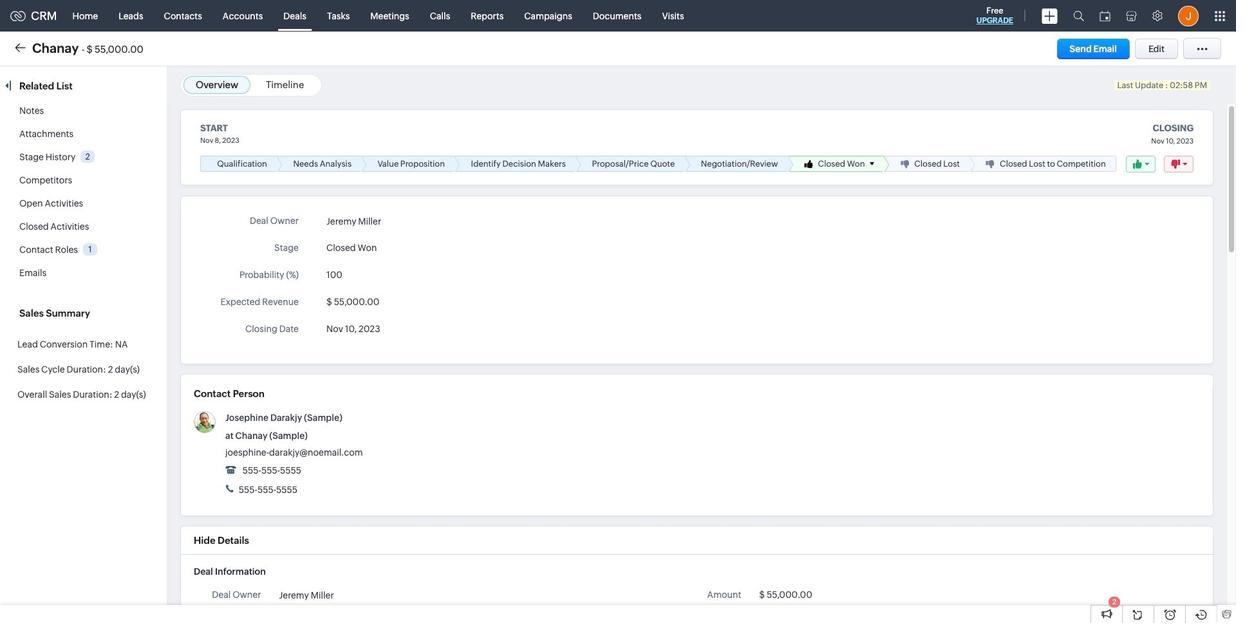 Task type: vqa. For each thing, say whether or not it's contained in the screenshot.
row group
no



Task type: describe. For each thing, give the bounding box(es) containing it.
search element
[[1065, 0, 1092, 32]]

create menu element
[[1034, 0, 1065, 31]]

create menu image
[[1042, 8, 1058, 23]]

profile element
[[1170, 0, 1206, 31]]

calendar image
[[1100, 11, 1111, 21]]



Task type: locate. For each thing, give the bounding box(es) containing it.
profile image
[[1178, 5, 1199, 26]]

search image
[[1073, 10, 1084, 21]]

logo image
[[10, 11, 26, 21]]



